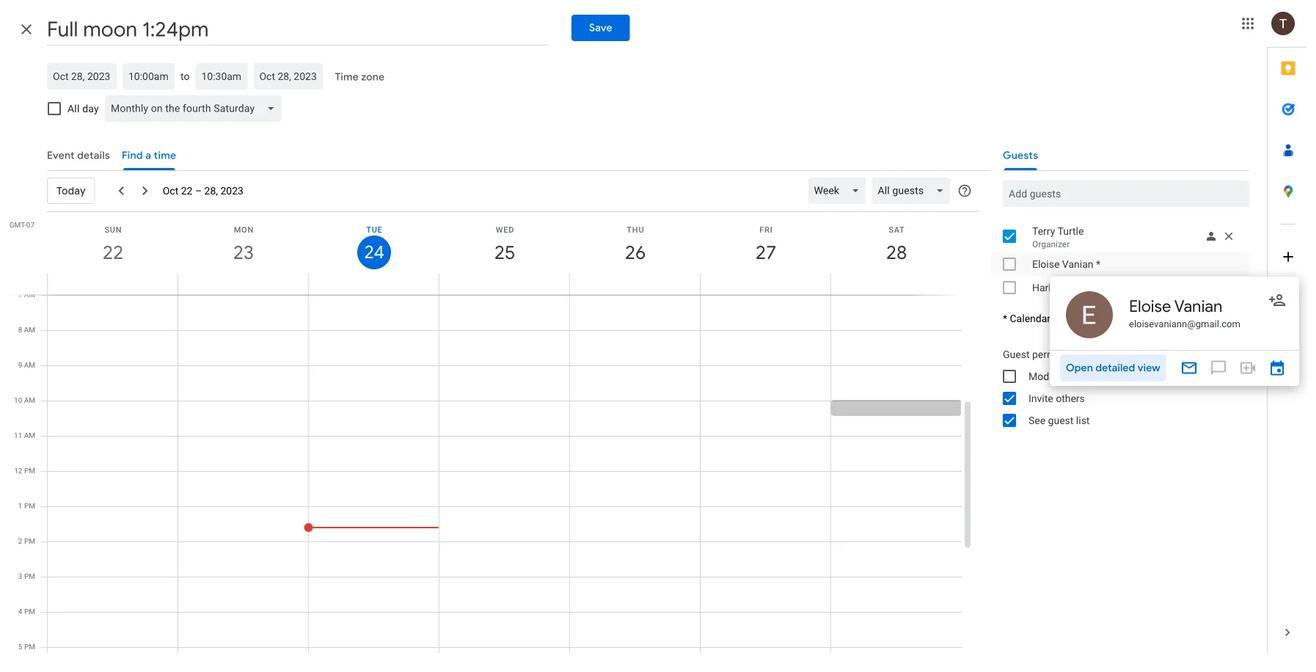 Task type: describe. For each thing, give the bounding box(es) containing it.
gmt-07
[[9, 220, 34, 229]]

End time text field
[[201, 68, 242, 85]]

calendar
[[1010, 312, 1051, 324]]

2 cell from the left
[[178, 48, 309, 653]]

4
[[18, 607, 22, 616]]

2
[[18, 537, 22, 546]]

day
[[82, 102, 99, 114]]

modify
[[1029, 370, 1060, 382]]

1 pm
[[18, 501, 35, 510]]

save
[[589, 21, 612, 34]]

all
[[68, 102, 80, 114]]

24 column header
[[308, 212, 439, 295]]

shown
[[1101, 312, 1131, 324]]

time zone button
[[329, 64, 390, 90]]

22 for sun 22
[[102, 240, 123, 265]]

26
[[624, 240, 645, 265]]

modify event
[[1029, 370, 1087, 382]]

23 column header
[[178, 212, 309, 295]]

sunday, october 22 element
[[96, 236, 130, 269]]

8
[[18, 325, 22, 334]]

zone
[[361, 70, 385, 84]]

wed 25
[[493, 225, 514, 265]]

7
[[18, 290, 22, 299]]

* for eloise vanian *
[[1096, 258, 1101, 270]]

27 column header
[[700, 212, 831, 295]]

sun
[[104, 225, 122, 234]]

saturday, october 28 element
[[880, 236, 913, 269]]

mon
[[234, 225, 254, 234]]

mark optional
[[1019, 282, 1076, 293]]

eloise
[[1032, 258, 1060, 270]]

5 cell from the left
[[570, 48, 701, 653]]

fri
[[760, 225, 773, 234]]

oct 22 – 28, 2023
[[163, 185, 244, 197]]

25 column header
[[439, 212, 570, 295]]

sun 22
[[102, 225, 123, 265]]

4 cell from the left
[[439, 48, 570, 653]]

pm for 4 pm
[[24, 607, 35, 616]]

* calendar cannot be shown
[[1003, 312, 1131, 324]]

thu 26
[[624, 225, 645, 265]]

wed
[[496, 225, 514, 234]]

am for 11 am
[[24, 431, 35, 440]]

tue
[[366, 225, 383, 234]]

End date text field
[[259, 68, 317, 85]]

sat 28
[[885, 225, 906, 265]]

tue 24
[[363, 225, 383, 264]]

24
[[363, 241, 383, 264]]

5 pm
[[18, 642, 35, 651]]

navigation toolbar
[[47, 170, 980, 212]]

guest
[[1003, 348, 1030, 360]]

thu
[[627, 225, 645, 234]]

to
[[180, 70, 190, 82]]

9
[[18, 361, 22, 369]]

see
[[1029, 414, 1046, 426]]

22 column header
[[47, 212, 178, 295]]

terry turtle organizer
[[1032, 225, 1084, 249]]

12 pm
[[14, 466, 35, 475]]

11
[[14, 431, 22, 440]]

time
[[335, 70, 359, 84]]

Guests text field
[[1009, 180, 1244, 207]]

invite
[[1029, 392, 1053, 404]]

grid containing 22
[[0, 48, 974, 653]]

monday, october 23 element
[[227, 236, 260, 269]]

Title text field
[[47, 13, 548, 45]]

23
[[232, 240, 253, 265]]

28
[[885, 240, 906, 265]]

guest permissions
[[1003, 348, 1088, 360]]

pm for 2 pm
[[24, 537, 35, 546]]



Task type: vqa. For each thing, say whether or not it's contained in the screenshot.
May 10 element
no



Task type: locate. For each thing, give the bounding box(es) containing it.
25
[[493, 240, 514, 265]]

grid
[[0, 48, 974, 653]]

5 pm from the top
[[24, 607, 35, 616]]

4 am from the top
[[24, 396, 35, 405]]

pm right 3
[[24, 572, 35, 581]]

am right 11
[[24, 431, 35, 440]]

pm for 12 pm
[[24, 466, 35, 475]]

27
[[755, 240, 776, 265]]

1 am from the top
[[24, 290, 35, 299]]

see guest list
[[1029, 414, 1090, 426]]

be
[[1087, 312, 1098, 324]]

terry
[[1032, 225, 1055, 237]]

2 pm from the top
[[24, 501, 35, 510]]

7 am
[[18, 290, 35, 299]]

list
[[1076, 414, 1090, 426]]

7 cell from the left
[[831, 48, 962, 653]]

3
[[18, 572, 22, 581]]

5
[[18, 642, 22, 651]]

1 pm from the top
[[24, 466, 35, 475]]

pm right '2'
[[24, 537, 35, 546]]

all day
[[68, 102, 99, 114]]

28,
[[204, 185, 218, 197]]

* right noah
[[1094, 281, 1099, 293]]

others
[[1056, 392, 1085, 404]]

12
[[14, 466, 22, 475]]

1 vertical spatial 22
[[102, 240, 123, 265]]

2 am from the top
[[24, 325, 35, 334]]

invite others
[[1029, 392, 1085, 404]]

am for 8 am
[[24, 325, 35, 334]]

fri 27
[[755, 225, 776, 265]]

pm right the 5
[[24, 642, 35, 651]]

sat
[[889, 225, 905, 234]]

10
[[14, 396, 22, 405]]

10 am
[[14, 396, 35, 405]]

1
[[18, 501, 22, 510]]

friday, october 27 element
[[749, 236, 783, 269]]

3 pm from the top
[[24, 537, 35, 546]]

noah
[[1067, 281, 1092, 293]]

1 cell from the left
[[48, 48, 178, 653]]

9 am
[[18, 361, 35, 369]]

11 am
[[14, 431, 35, 440]]

22 left –
[[181, 185, 193, 197]]

* inside 'harlow noah' 'tree item'
[[1094, 281, 1099, 293]]

am for 7 am
[[24, 290, 35, 299]]

22 inside 'column header'
[[102, 240, 123, 265]]

3 cell from the left
[[304, 48, 439, 653]]

tab list
[[1268, 48, 1308, 612]]

cell
[[48, 48, 178, 653], [178, 48, 309, 653], [304, 48, 439, 653], [439, 48, 570, 653], [570, 48, 701, 653], [701, 48, 831, 653], [831, 48, 962, 653]]

mon 23
[[232, 225, 254, 265]]

permissions
[[1032, 348, 1088, 360]]

1 horizontal spatial 22
[[181, 185, 193, 197]]

3 am from the top
[[24, 361, 35, 369]]

4 pm from the top
[[24, 572, 35, 581]]

today
[[56, 184, 86, 197]]

None field
[[105, 95, 287, 122], [808, 178, 872, 204], [872, 178, 956, 204], [105, 95, 287, 122], [808, 178, 872, 204], [872, 178, 956, 204]]

guest
[[1048, 414, 1074, 426]]

guests invited to this event. tree
[[991, 222, 1250, 299]]

oct
[[163, 185, 178, 197]]

organizer
[[1032, 239, 1070, 249]]

–
[[195, 185, 202, 197]]

pm right 4
[[24, 607, 35, 616]]

4 pm
[[18, 607, 35, 616]]

wednesday, october 25 element
[[488, 236, 522, 269]]

5 am from the top
[[24, 431, 35, 440]]

8 am
[[18, 325, 35, 334]]

* for harlow noah *
[[1094, 281, 1099, 293]]

2 pm
[[18, 537, 35, 546]]

* right vanian at right
[[1096, 258, 1101, 270]]

2023
[[220, 185, 244, 197]]

0 horizontal spatial 22
[[102, 240, 123, 265]]

thursday, october 26 element
[[619, 236, 652, 269]]

26 column header
[[569, 212, 701, 295]]

turtle
[[1058, 225, 1084, 237]]

am right 8
[[24, 325, 35, 334]]

am
[[24, 290, 35, 299], [24, 325, 35, 334], [24, 361, 35, 369], [24, 396, 35, 405], [24, 431, 35, 440]]

am for 10 am
[[24, 396, 35, 405]]

today button
[[47, 173, 95, 208]]

22 down sun
[[102, 240, 123, 265]]

harlow noah tree item
[[991, 276, 1250, 299]]

22 for oct 22 – 28, 2023
[[181, 185, 193, 197]]

harlow
[[1032, 281, 1065, 293]]

pm for 3 pm
[[24, 572, 35, 581]]

am for 9 am
[[24, 361, 35, 369]]

tuesday, october 24, today element
[[357, 236, 391, 269]]

vanian
[[1062, 258, 1094, 270]]

3 pm
[[18, 572, 35, 581]]

* inside 'eloise vanian' tree item
[[1096, 258, 1101, 270]]

eloise vanian *
[[1032, 258, 1101, 270]]

6 pm from the top
[[24, 642, 35, 651]]

mark
[[1019, 282, 1040, 293]]

pm for 1 pm
[[24, 501, 35, 510]]

am right 10
[[24, 396, 35, 405]]

am right 9
[[24, 361, 35, 369]]

row
[[41, 48, 962, 653]]

optional
[[1042, 282, 1076, 293]]

28 column header
[[831, 212, 962, 295]]

22 inside navigation toolbar
[[181, 185, 193, 197]]

* left calendar
[[1003, 312, 1007, 324]]

information card element
[[1050, 277, 1299, 386]]

pm right 12
[[24, 466, 35, 475]]

pm for 5 pm
[[24, 642, 35, 651]]

2 vertical spatial *
[[1003, 312, 1007, 324]]

pm right 1 on the bottom left
[[24, 501, 35, 510]]

1 vertical spatial *
[[1094, 281, 1099, 293]]

cannot
[[1053, 312, 1085, 324]]

*
[[1096, 258, 1101, 270], [1094, 281, 1099, 293], [1003, 312, 1007, 324]]

gmt-
[[9, 220, 26, 229]]

0 vertical spatial *
[[1096, 258, 1101, 270]]

6 cell from the left
[[701, 48, 831, 653]]

am right 7
[[24, 290, 35, 299]]

terry turtle, organizer tree item
[[991, 222, 1250, 252]]

Start date text field
[[53, 68, 111, 85]]

event
[[1063, 370, 1087, 382]]

group
[[991, 343, 1250, 431]]

harlow noah *
[[1032, 281, 1099, 293]]

0 vertical spatial 22
[[181, 185, 193, 197]]

22
[[181, 185, 193, 197], [102, 240, 123, 265]]

group containing guest permissions
[[991, 343, 1250, 431]]

07
[[26, 220, 34, 229]]

time zone
[[335, 70, 385, 84]]

pm
[[24, 466, 35, 475], [24, 501, 35, 510], [24, 537, 35, 546], [24, 572, 35, 581], [24, 607, 35, 616], [24, 642, 35, 651]]

Start time text field
[[128, 68, 169, 85]]

save button
[[572, 15, 630, 41]]

eloise vanian tree item
[[991, 252, 1250, 276]]



